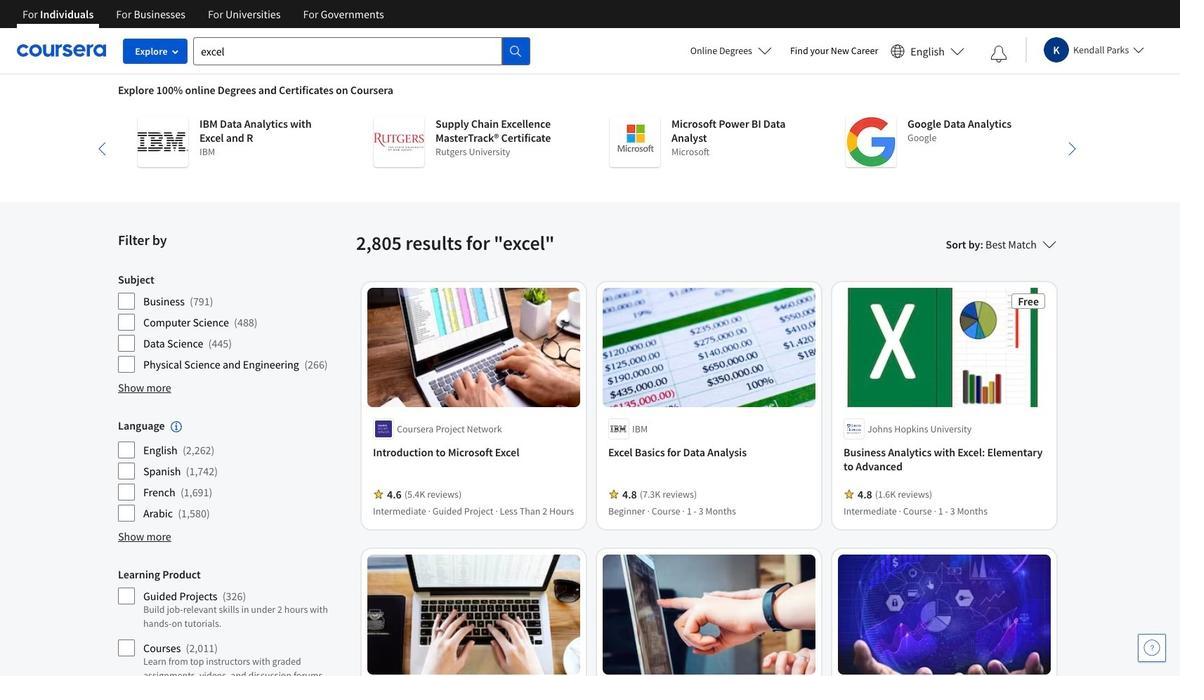 Task type: describe. For each thing, give the bounding box(es) containing it.
2 group from the top
[[118, 419, 348, 523]]

coursera image
[[17, 40, 106, 62]]

information about this filter group image
[[170, 422, 182, 433]]

banner navigation
[[11, 0, 395, 28]]



Task type: vqa. For each thing, say whether or not it's contained in the screenshot.
Career Roles Collection "element"
no



Task type: locate. For each thing, give the bounding box(es) containing it.
google image
[[846, 117, 897, 167]]

group
[[118, 273, 348, 374], [118, 419, 348, 523], [118, 568, 348, 677]]

1 group from the top
[[118, 273, 348, 374]]

0 vertical spatial group
[[118, 273, 348, 374]]

What do you want to learn? text field
[[193, 37, 502, 65]]

1 vertical spatial group
[[118, 419, 348, 523]]

2 vertical spatial group
[[118, 568, 348, 677]]

None search field
[[193, 37, 531, 65]]

ibm image
[[138, 117, 188, 167]]

microsoft image
[[610, 117, 660, 167]]

help center image
[[1144, 640, 1161, 657]]

3 group from the top
[[118, 568, 348, 677]]

rutgers university image
[[374, 117, 424, 167]]



